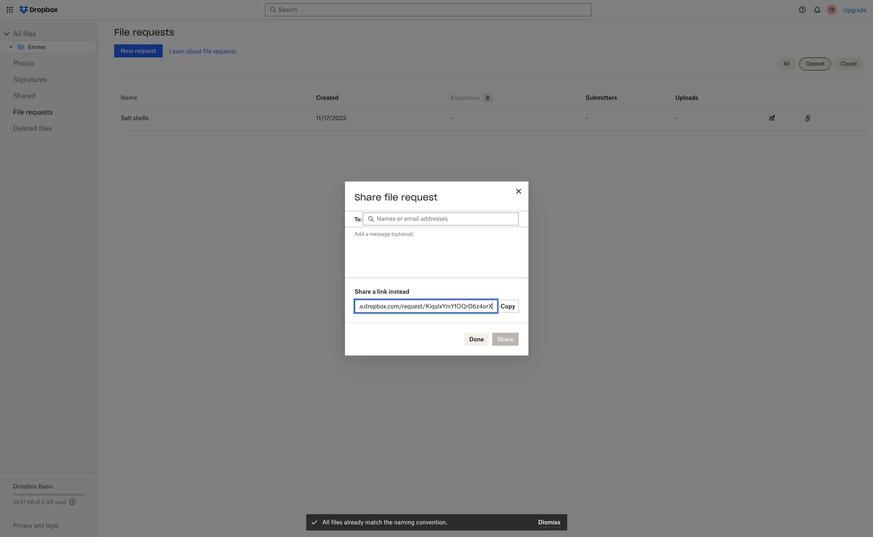Task type: vqa. For each thing, say whether or not it's contained in the screenshot.
Dropbox icon
no



Task type: describe. For each thing, give the bounding box(es) containing it.
privacy and legal link
[[13, 523, 98, 530]]

used
[[55, 500, 66, 506]]

dismiss button
[[539, 518, 561, 528]]

11/17/2023
[[316, 115, 347, 122]]

already
[[344, 520, 364, 527]]

files for deleted files
[[39, 124, 52, 133]]

0 horizontal spatial file requests
[[13, 108, 53, 116]]

share for share file request
[[355, 192, 382, 203]]

request
[[402, 192, 438, 203]]

row containing salt shells
[[114, 107, 867, 131]]

0 horizontal spatial file
[[203, 48, 212, 54]]

row containing name
[[114, 80, 867, 107]]

1 horizontal spatial file
[[114, 27, 130, 38]]

legal
[[46, 523, 59, 530]]

28.57 kb of 2 gb used
[[13, 500, 66, 506]]

all for all
[[784, 61, 790, 67]]

gb
[[46, 500, 53, 506]]

done button
[[465, 333, 489, 346]]

signatures link
[[13, 71, 85, 88]]

deleted
[[13, 124, 37, 133]]

Share a link instead text field
[[360, 302, 493, 311]]

upgrade link
[[844, 6, 867, 13]]

2 column header from the left
[[676, 83, 709, 103]]

shared
[[13, 92, 35, 100]]

match
[[366, 520, 383, 527]]

opened
[[807, 61, 825, 67]]

learn about file requests link
[[169, 48, 237, 54]]

closed
[[841, 61, 858, 67]]

all files tree
[[1, 27, 98, 53]]

3 - from the left
[[676, 115, 678, 122]]

share file request dialog
[[345, 182, 529, 356]]

all files
[[13, 30, 36, 38]]

closed button
[[835, 58, 864, 71]]

dropbox basic
[[13, 484, 54, 491]]

photos link
[[13, 55, 85, 71]]

dropbox
[[13, 484, 37, 491]]

all files already match the naming convention.
[[323, 520, 448, 527]]

privacy and legal
[[13, 523, 59, 530]]

0 vertical spatial file requests
[[114, 27, 175, 38]]

of
[[36, 500, 40, 506]]

created
[[316, 94, 339, 101]]

Add a message (optional) text field
[[345, 228, 529, 277]]

pro trial element
[[480, 93, 493, 103]]

about
[[186, 48, 202, 54]]

salt
[[121, 115, 132, 122]]

1 - from the left
[[451, 115, 454, 122]]

28.57
[[13, 500, 26, 506]]

a
[[373, 288, 376, 295]]

emotes link
[[17, 42, 90, 52]]

2
[[41, 500, 45, 506]]

get more space image
[[68, 498, 77, 508]]

send email image
[[768, 113, 777, 123]]

2 - from the left
[[586, 115, 588, 122]]



Task type: locate. For each thing, give the bounding box(es) containing it.
0 vertical spatial file
[[114, 27, 130, 38]]

file requests up 'learn'
[[114, 27, 175, 38]]

1 horizontal spatial -
[[586, 115, 588, 122]]

convention.
[[417, 520, 448, 527]]

requests
[[133, 27, 175, 38], [213, 48, 237, 54], [26, 108, 53, 116]]

file
[[203, 48, 212, 54], [385, 192, 399, 203]]

and
[[34, 523, 44, 530]]

0 vertical spatial files
[[23, 30, 36, 38]]

alert
[[306, 515, 568, 531]]

share left a
[[355, 288, 371, 295]]

-
[[451, 115, 454, 122], [586, 115, 588, 122], [676, 115, 678, 122]]

files inside tree
[[23, 30, 36, 38]]

created button
[[316, 93, 339, 103]]

files for all files
[[23, 30, 36, 38]]

1 horizontal spatial file requests
[[114, 27, 175, 38]]

alert containing dismiss
[[306, 515, 568, 531]]

the
[[384, 520, 393, 527]]

2 vertical spatial all
[[323, 520, 330, 527]]

basic
[[38, 484, 54, 491]]

global header element
[[0, 0, 874, 20]]

1 vertical spatial share
[[355, 288, 371, 295]]

learn about file requests
[[169, 48, 237, 54]]

1 vertical spatial file requests
[[13, 108, 53, 116]]

0 horizontal spatial requests
[[26, 108, 53, 116]]

learn
[[169, 48, 185, 54]]

name
[[121, 94, 137, 101]]

2 horizontal spatial files
[[331, 520, 343, 527]]

instead
[[389, 288, 410, 295]]

opened button
[[800, 58, 832, 71]]

2 horizontal spatial -
[[676, 115, 678, 122]]

2 horizontal spatial requests
[[213, 48, 237, 54]]

copy button
[[498, 300, 519, 313]]

0 vertical spatial requests
[[133, 27, 175, 38]]

1 vertical spatial all
[[784, 61, 790, 67]]

files up emotes
[[23, 30, 36, 38]]

1 horizontal spatial file
[[385, 192, 399, 203]]

0 horizontal spatial column header
[[586, 83, 619, 103]]

0 vertical spatial share
[[355, 192, 382, 203]]

1 vertical spatial files
[[39, 124, 52, 133]]

1 share from the top
[[355, 192, 382, 203]]

0 horizontal spatial -
[[451, 115, 454, 122]]

deleted files
[[13, 124, 52, 133]]

1 horizontal spatial files
[[39, 124, 52, 133]]

share for share a link instead
[[355, 288, 371, 295]]

all left the already
[[323, 520, 330, 527]]

1 row from the top
[[114, 80, 867, 107]]

file left request
[[385, 192, 399, 203]]

requests up deleted files
[[26, 108, 53, 116]]

1 vertical spatial file
[[13, 108, 24, 116]]

all for all files
[[13, 30, 21, 38]]

0 horizontal spatial file
[[13, 108, 24, 116]]

all for all files already match the naming convention.
[[323, 520, 330, 527]]

file requests link
[[13, 104, 85, 120]]

all inside button
[[784, 61, 790, 67]]

share up to: at top left
[[355, 192, 382, 203]]

signatures
[[13, 76, 47, 84]]

file right about
[[203, 48, 212, 54]]

files down file requests link
[[39, 124, 52, 133]]

requests up 'learn'
[[133, 27, 175, 38]]

shared link
[[13, 88, 85, 104]]

column header
[[586, 83, 619, 103], [676, 83, 709, 103]]

Contact input text field
[[377, 214, 515, 223]]

1 vertical spatial requests
[[213, 48, 237, 54]]

deleted files link
[[13, 120, 85, 137]]

done
[[470, 336, 485, 343]]

0 horizontal spatial all
[[13, 30, 21, 38]]

file
[[114, 27, 130, 38], [13, 108, 24, 116]]

table
[[114, 80, 867, 131]]

2 vertical spatial files
[[331, 520, 343, 527]]

files for all files already match the naming convention.
[[331, 520, 343, 527]]

all up photos
[[13, 30, 21, 38]]

share
[[355, 192, 382, 203], [355, 288, 371, 295]]

2 share from the top
[[355, 288, 371, 295]]

1 horizontal spatial column header
[[676, 83, 709, 103]]

files left the already
[[331, 520, 343, 527]]

row
[[114, 80, 867, 107], [114, 107, 867, 131]]

0 vertical spatial all
[[13, 30, 21, 38]]

copy link image
[[804, 113, 813, 123]]

naming
[[394, 520, 415, 527]]

files
[[23, 30, 36, 38], [39, 124, 52, 133], [331, 520, 343, 527]]

upgrade
[[844, 6, 867, 13]]

link
[[377, 288, 388, 295]]

share a link instead
[[355, 288, 410, 295]]

privacy
[[13, 523, 32, 530]]

file requests
[[114, 27, 175, 38], [13, 108, 53, 116]]

kb
[[27, 500, 34, 506]]

share file request
[[355, 192, 438, 203]]

all
[[13, 30, 21, 38], [784, 61, 790, 67], [323, 520, 330, 527]]

table containing name
[[114, 80, 867, 131]]

requests right about
[[213, 48, 237, 54]]

all inside tree
[[13, 30, 21, 38]]

1 column header from the left
[[586, 83, 619, 103]]

2 vertical spatial requests
[[26, 108, 53, 116]]

0 vertical spatial file
[[203, 48, 212, 54]]

all files link
[[13, 27, 98, 40]]

salt shells
[[121, 115, 149, 122]]

0 horizontal spatial files
[[23, 30, 36, 38]]

photos
[[13, 59, 34, 67]]

1 horizontal spatial requests
[[133, 27, 175, 38]]

file inside "share file request" dialog
[[385, 192, 399, 203]]

cell
[[831, 107, 867, 130]]

dismiss
[[539, 519, 561, 526]]

copy
[[501, 303, 516, 310]]

all button
[[778, 58, 797, 71]]

1 horizontal spatial all
[[323, 520, 330, 527]]

1 vertical spatial file
[[385, 192, 399, 203]]

file requests up deleted files
[[13, 108, 53, 116]]

2 horizontal spatial all
[[784, 61, 790, 67]]

to:
[[355, 216, 362, 222]]

shells
[[133, 115, 149, 122]]

dropbox logo - go to the homepage image
[[16, 3, 61, 16]]

emotes
[[28, 44, 46, 50]]

2 row from the top
[[114, 107, 867, 131]]

all left opened
[[784, 61, 790, 67]]



